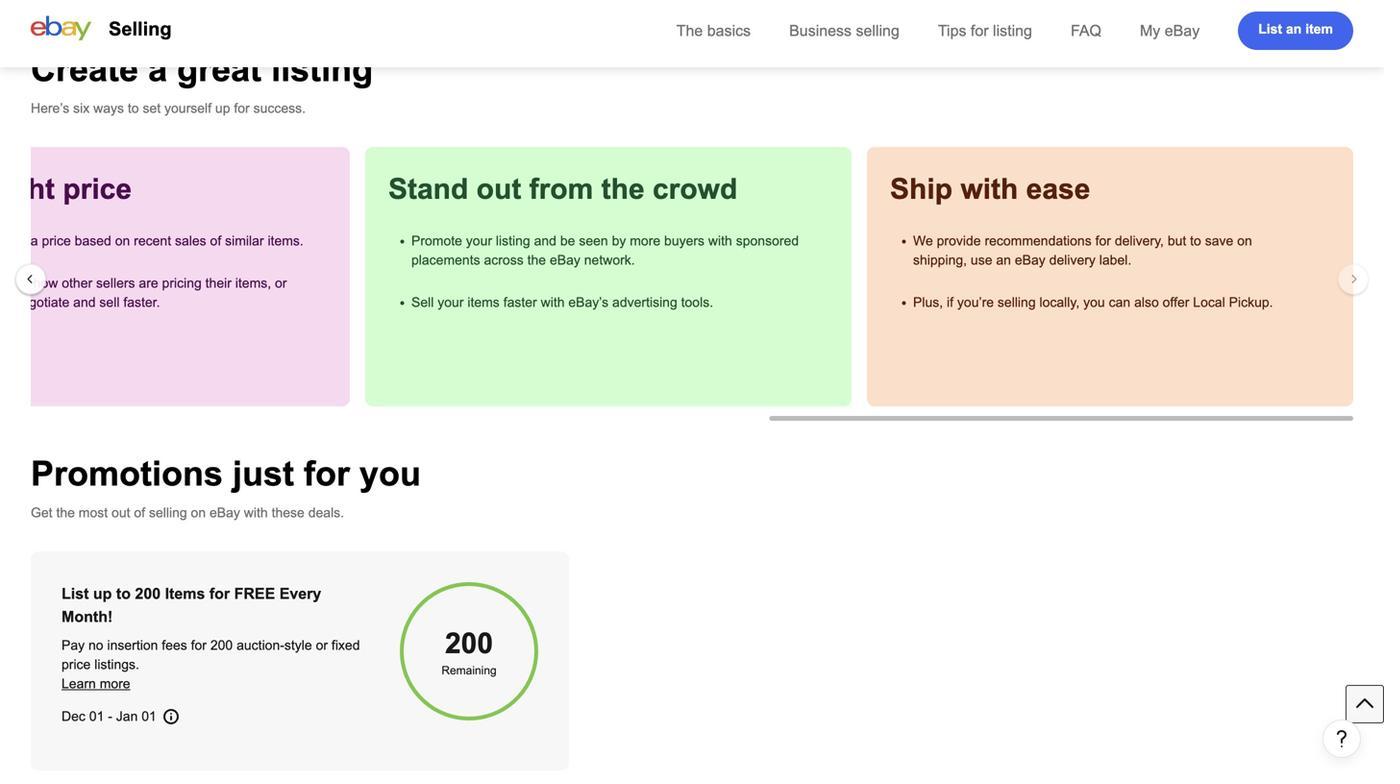 Task type: vqa. For each thing, say whether or not it's contained in the screenshot.
ease
yes



Task type: describe. For each thing, give the bounding box(es) containing it.
if
[[947, 295, 954, 310]]

1 horizontal spatial selling
[[856, 22, 900, 39]]

items
[[165, 586, 205, 603]]

0 vertical spatial the
[[602, 173, 645, 205]]

but
[[1168, 234, 1187, 249]]

promote your listing and be seen by more buyers with sponsored placements across the ebay network.
[[412, 234, 799, 268]]

a
[[148, 50, 167, 88]]

six
[[73, 101, 90, 116]]

200 inside pay no insertion fees for 200 auction-style or fixed price listings. learn more
[[210, 639, 233, 654]]

sponsored
[[736, 234, 799, 249]]

0 horizontal spatial the
[[56, 506, 75, 521]]

auction-
[[237, 639, 285, 654]]

tips for listing
[[939, 22, 1033, 39]]

1 vertical spatial listing
[[271, 50, 373, 88]]

create
[[31, 50, 139, 88]]

and
[[534, 234, 557, 249]]

tips
[[939, 22, 967, 39]]

0 vertical spatial to
[[128, 101, 139, 116]]

promotions just for you
[[31, 455, 421, 493]]

plus,
[[914, 295, 944, 310]]

offer
[[1163, 295, 1190, 310]]

pay no insertion fees for 200 auction-style or fixed price listings. learn more
[[62, 639, 360, 692]]

more inside promote your listing and be seen by more buyers with sponsored placements across the ebay network.
[[630, 234, 661, 249]]

sell your items faster with ebay's advertising tools.
[[412, 295, 714, 310]]

learn
[[62, 677, 96, 692]]

month!
[[62, 609, 113, 626]]

1 horizontal spatial you
[[1084, 295, 1106, 310]]

tips for listing link
[[939, 22, 1033, 39]]

list an item
[[1259, 22, 1334, 37]]

every
[[280, 586, 322, 603]]

seen
[[579, 234, 608, 249]]

fees
[[162, 639, 187, 654]]

to inside list up to 200 items for free every month!
[[116, 586, 131, 603]]

you're
[[958, 295, 994, 310]]

use
[[971, 253, 993, 268]]

my ebay
[[1141, 22, 1200, 39]]

these
[[272, 506, 305, 521]]

stand
[[389, 173, 469, 205]]

ebay's
[[569, 295, 609, 310]]

2 01 from the left
[[142, 710, 157, 725]]

item
[[1306, 22, 1334, 37]]

2 horizontal spatial selling
[[998, 295, 1036, 310]]

insertion
[[107, 639, 158, 654]]

faq link
[[1071, 22, 1102, 39]]

on inside we provide recommendations for delivery, but to save on shipping, use an ebay delivery label.
[[1238, 234, 1253, 249]]

tools.
[[682, 295, 714, 310]]

an inside list an item link
[[1287, 22, 1303, 37]]

stand out from the crowd
[[389, 173, 738, 205]]

list for list up to 200 items for free every month!
[[62, 586, 89, 603]]

from
[[530, 173, 594, 205]]

get
[[31, 506, 52, 521]]

listing for tips for listing
[[994, 22, 1033, 39]]

create a great listing
[[31, 50, 373, 88]]

network.
[[585, 253, 635, 268]]

ship with ease
[[891, 173, 1091, 205]]

more inside pay no insertion fees for 200 auction-style or fixed price listings. learn more
[[100, 677, 130, 692]]

of
[[134, 506, 145, 521]]

with left these
[[244, 506, 268, 521]]

for right tips
[[971, 22, 989, 39]]

ebay inside we provide recommendations for delivery, but to save on shipping, use an ebay delivery label.
[[1015, 253, 1046, 268]]

listings.
[[94, 658, 139, 673]]

with up provide
[[961, 173, 1019, 205]]

1 01 from the left
[[89, 710, 104, 725]]

faster
[[504, 295, 537, 310]]

200 remaining
[[442, 628, 497, 678]]

jan
[[116, 710, 138, 725]]

advertising
[[613, 295, 678, 310]]

or
[[316, 639, 328, 654]]

crowd
[[653, 173, 738, 205]]

free
[[234, 586, 275, 603]]

remaining
[[442, 665, 497, 678]]

locally,
[[1040, 295, 1080, 310]]

the inside promote your listing and be seen by more buyers with sponsored placements across the ebay network.
[[528, 253, 546, 268]]

buyers
[[665, 234, 705, 249]]

set
[[143, 101, 161, 116]]

deals.
[[308, 506, 344, 521]]

pay
[[62, 639, 85, 654]]

placements
[[412, 253, 480, 268]]

ways
[[93, 101, 124, 116]]

0 horizontal spatial selling
[[149, 506, 187, 521]]

promote
[[412, 234, 463, 249]]

200 inside 200 remaining
[[445, 628, 493, 660]]

-
[[108, 710, 112, 725]]

here's
[[31, 101, 69, 116]]



Task type: locate. For each thing, give the bounding box(es) containing it.
0 horizontal spatial on
[[191, 506, 206, 521]]

dec 01 - jan 01
[[62, 710, 157, 725]]

1 vertical spatial the
[[528, 253, 546, 268]]

here's six ways to set yourself up for success.
[[31, 101, 306, 116]]

1 vertical spatial out
[[112, 506, 130, 521]]

ebay down recommendations
[[1015, 253, 1046, 268]]

list left item
[[1259, 22, 1283, 37]]

1 horizontal spatial on
[[1238, 234, 1253, 249]]

ebay inside promote your listing and be seen by more buyers with sponsored placements across the ebay network.
[[550, 253, 581, 268]]

200 up remaining at the bottom
[[445, 628, 493, 660]]

on down promotions just for you
[[191, 506, 206, 521]]

listing up success.
[[271, 50, 373, 88]]

2 vertical spatial to
[[116, 586, 131, 603]]

200 left auction-
[[210, 639, 233, 654]]

learn more link
[[62, 677, 130, 692]]

local
[[1194, 295, 1226, 310]]

your right sell
[[438, 295, 464, 310]]

out left the of
[[112, 506, 130, 521]]

the
[[602, 173, 645, 205], [528, 253, 546, 268], [56, 506, 75, 521]]

for right the items at the bottom of page
[[209, 586, 230, 603]]

faq
[[1071, 22, 1102, 39]]

1 vertical spatial your
[[438, 295, 464, 310]]

1 vertical spatial selling
[[998, 295, 1036, 310]]

1 horizontal spatial 200
[[210, 639, 233, 654]]

for up deals.
[[304, 455, 350, 493]]

list up month!
[[62, 586, 89, 603]]

1 vertical spatial more
[[100, 677, 130, 692]]

list inside list up to 200 items for free every month!
[[62, 586, 89, 603]]

to up insertion on the bottom of page
[[116, 586, 131, 603]]

1 vertical spatial on
[[191, 506, 206, 521]]

listing right tips
[[994, 22, 1033, 39]]

an left item
[[1287, 22, 1303, 37]]

promotions
[[31, 455, 223, 493]]

for
[[971, 22, 989, 39], [234, 101, 250, 116], [1096, 234, 1112, 249], [304, 455, 350, 493], [209, 586, 230, 603], [191, 639, 207, 654]]

0 horizontal spatial listing
[[271, 50, 373, 88]]

listing up across
[[496, 234, 531, 249]]

0 horizontal spatial 01
[[89, 710, 104, 725]]

the basics
[[677, 22, 751, 39]]

0 horizontal spatial list
[[62, 586, 89, 603]]

no
[[88, 639, 103, 654]]

an right use
[[997, 253, 1012, 268]]

sell
[[412, 295, 434, 310]]

up inside list up to 200 items for free every month!
[[93, 586, 112, 603]]

selling
[[109, 18, 172, 39]]

style
[[285, 639, 312, 654]]

an inside we provide recommendations for delivery, but to save on shipping, use an ebay delivery label.
[[997, 253, 1012, 268]]

your inside promote your listing and be seen by more buyers with sponsored placements across the ebay network.
[[466, 234, 492, 249]]

your for sell
[[438, 295, 464, 310]]

we provide recommendations for delivery, but to save on shipping, use an ebay delivery label.
[[914, 234, 1253, 268]]

1 vertical spatial to
[[1191, 234, 1202, 249]]

business selling
[[790, 22, 900, 39]]

1 horizontal spatial out
[[477, 173, 522, 205]]

0 vertical spatial listing
[[994, 22, 1033, 39]]

you
[[1084, 295, 1106, 310], [360, 455, 421, 493]]

yourself
[[164, 101, 212, 116]]

to
[[128, 101, 139, 116], [1191, 234, 1202, 249], [116, 586, 131, 603]]

we
[[914, 234, 934, 249]]

1 vertical spatial an
[[997, 253, 1012, 268]]

my
[[1141, 22, 1161, 39]]

basics
[[708, 22, 751, 39]]

0 vertical spatial more
[[630, 234, 661, 249]]

the right get
[[56, 506, 75, 521]]

1 horizontal spatial list
[[1259, 22, 1283, 37]]

01 left - on the left bottom of the page
[[89, 710, 104, 725]]

with
[[961, 173, 1019, 205], [709, 234, 733, 249], [541, 295, 565, 310], [244, 506, 268, 521]]

label.
[[1100, 253, 1132, 268]]

with right buyers on the top of page
[[709, 234, 733, 249]]

1 horizontal spatial listing
[[496, 234, 531, 249]]

up up month!
[[93, 586, 112, 603]]

ebay right my
[[1165, 22, 1200, 39]]

delivery,
[[1115, 234, 1165, 249]]

for right fees
[[191, 639, 207, 654]]

for inside pay no insertion fees for 200 auction-style or fixed price listings. learn more
[[191, 639, 207, 654]]

to left set
[[128, 101, 139, 116]]

0 horizontal spatial 200
[[135, 586, 161, 603]]

your up across
[[466, 234, 492, 249]]

01 right jan
[[142, 710, 157, 725]]

2 horizontal spatial 200
[[445, 628, 493, 660]]

for inside list up to 200 items for free every month!
[[209, 586, 230, 603]]

my ebay link
[[1141, 22, 1200, 39]]

help, opens dialogs image
[[1333, 730, 1352, 749]]

0 horizontal spatial more
[[100, 677, 130, 692]]

great
[[177, 50, 262, 88]]

0 horizontal spatial an
[[997, 253, 1012, 268]]

by
[[612, 234, 626, 249]]

ebay down be
[[550, 253, 581, 268]]

recommendations
[[985, 234, 1092, 249]]

list an item link
[[1239, 12, 1354, 50]]

get the most out of selling on ebay with these deals.
[[31, 506, 344, 521]]

ease
[[1027, 173, 1091, 205]]

0 vertical spatial you
[[1084, 295, 1106, 310]]

can
[[1109, 295, 1131, 310]]

the up by
[[602, 173, 645, 205]]

delivery
[[1050, 253, 1096, 268]]

fixed
[[332, 639, 360, 654]]

selling right business
[[856, 22, 900, 39]]

selling right you're
[[998, 295, 1036, 310]]

listing for promote your listing and be seen by more buyers with sponsored placements across the ebay network.
[[496, 234, 531, 249]]

business selling link
[[790, 22, 900, 39]]

the basics link
[[677, 22, 751, 39]]

1 horizontal spatial an
[[1287, 22, 1303, 37]]

out
[[477, 173, 522, 205], [112, 506, 130, 521]]

1 horizontal spatial your
[[466, 234, 492, 249]]

200 left the items at the bottom of page
[[135, 586, 161, 603]]

to inside we provide recommendations for delivery, but to save on shipping, use an ebay delivery label.
[[1191, 234, 1202, 249]]

2 horizontal spatial the
[[602, 173, 645, 205]]

2 vertical spatial listing
[[496, 234, 531, 249]]

for left success.
[[234, 101, 250, 116]]

200
[[135, 586, 161, 603], [445, 628, 493, 660], [210, 639, 233, 654]]

more right by
[[630, 234, 661, 249]]

with inside promote your listing and be seen by more buyers with sponsored placements across the ebay network.
[[709, 234, 733, 249]]

for inside we provide recommendations for delivery, but to save on shipping, use an ebay delivery label.
[[1096, 234, 1112, 249]]

on
[[1238, 234, 1253, 249], [191, 506, 206, 521]]

0 horizontal spatial up
[[93, 586, 112, 603]]

2 vertical spatial selling
[[149, 506, 187, 521]]

200 inside list up to 200 items for free every month!
[[135, 586, 161, 603]]

the
[[677, 22, 703, 39]]

out left from on the top
[[477, 173, 522, 205]]

selling right the of
[[149, 506, 187, 521]]

for up label.
[[1096, 234, 1112, 249]]

0 vertical spatial your
[[466, 234, 492, 249]]

0 vertical spatial on
[[1238, 234, 1253, 249]]

2 vertical spatial the
[[56, 506, 75, 521]]

more down listings.
[[100, 677, 130, 692]]

listing inside promote your listing and be seen by more buyers with sponsored placements across the ebay network.
[[496, 234, 531, 249]]

also
[[1135, 295, 1160, 310]]

to right but
[[1191, 234, 1202, 249]]

list
[[1259, 22, 1283, 37], [62, 586, 89, 603]]

ebay down promotions just for you
[[210, 506, 240, 521]]

most
[[79, 506, 108, 521]]

plus, if you're selling locally, you can also offer local pickup.
[[914, 295, 1274, 310]]

0 vertical spatial list
[[1259, 22, 1283, 37]]

0 vertical spatial selling
[[856, 22, 900, 39]]

provide
[[937, 234, 982, 249]]

1 horizontal spatial the
[[528, 253, 546, 268]]

the down and
[[528, 253, 546, 268]]

0 vertical spatial an
[[1287, 22, 1303, 37]]

1 horizontal spatial up
[[215, 101, 230, 116]]

0 horizontal spatial out
[[112, 506, 130, 521]]

shipping,
[[914, 253, 968, 268]]

1 vertical spatial up
[[93, 586, 112, 603]]

0 horizontal spatial you
[[360, 455, 421, 493]]

more
[[630, 234, 661, 249], [100, 677, 130, 692]]

across
[[484, 253, 524, 268]]

dec
[[62, 710, 85, 725]]

2 horizontal spatial listing
[[994, 22, 1033, 39]]

1 vertical spatial you
[[360, 455, 421, 493]]

0 vertical spatial out
[[477, 173, 522, 205]]

be
[[561, 234, 576, 249]]

success.
[[254, 101, 306, 116]]

1 horizontal spatial 01
[[142, 710, 157, 725]]

selling
[[856, 22, 900, 39], [998, 295, 1036, 310], [149, 506, 187, 521]]

ship
[[891, 173, 953, 205]]

your for promote
[[466, 234, 492, 249]]

list up to 200 items for free every month!
[[62, 586, 322, 626]]

0 horizontal spatial your
[[438, 295, 464, 310]]

items
[[468, 295, 500, 310]]

just
[[233, 455, 294, 493]]

1 vertical spatial list
[[62, 586, 89, 603]]

list for list an item
[[1259, 22, 1283, 37]]

1 horizontal spatial more
[[630, 234, 661, 249]]

with right faster at left top
[[541, 295, 565, 310]]

0 vertical spatial up
[[215, 101, 230, 116]]

on right save
[[1238, 234, 1253, 249]]

business
[[790, 22, 852, 39]]

up right 'yourself'
[[215, 101, 230, 116]]

an
[[1287, 22, 1303, 37], [997, 253, 1012, 268]]

ebay
[[1165, 22, 1200, 39], [550, 253, 581, 268], [1015, 253, 1046, 268], [210, 506, 240, 521]]



